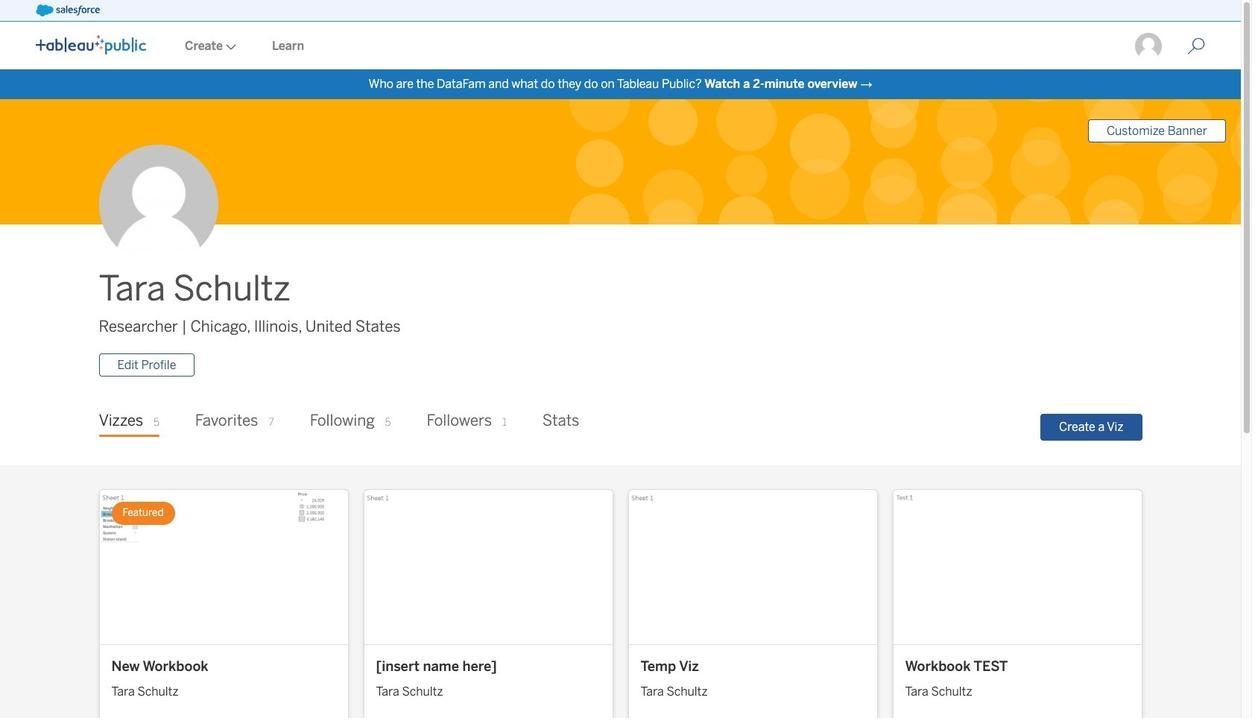 Task type: vqa. For each thing, say whether or not it's contained in the screenshot.
gary.orlando Image
no



Task type: describe. For each thing, give the bounding box(es) containing it.
2 workbook thumbnail image from the left
[[364, 490, 613, 644]]

create image
[[223, 44, 236, 50]]

tara.schultz image
[[1134, 31, 1164, 61]]

avatar image
[[99, 145, 218, 264]]



Task type: locate. For each thing, give the bounding box(es) containing it.
workbook thumbnail image
[[100, 490, 348, 644], [364, 490, 613, 644], [629, 490, 877, 644], [894, 490, 1142, 644]]

3 workbook thumbnail image from the left
[[629, 490, 877, 644]]

go to search image
[[1170, 37, 1224, 55]]

logo image
[[36, 35, 146, 54]]

salesforce logo image
[[36, 4, 100, 16]]

1 workbook thumbnail image from the left
[[100, 490, 348, 644]]

featured element
[[111, 502, 175, 525]]

4 workbook thumbnail image from the left
[[894, 490, 1142, 644]]



